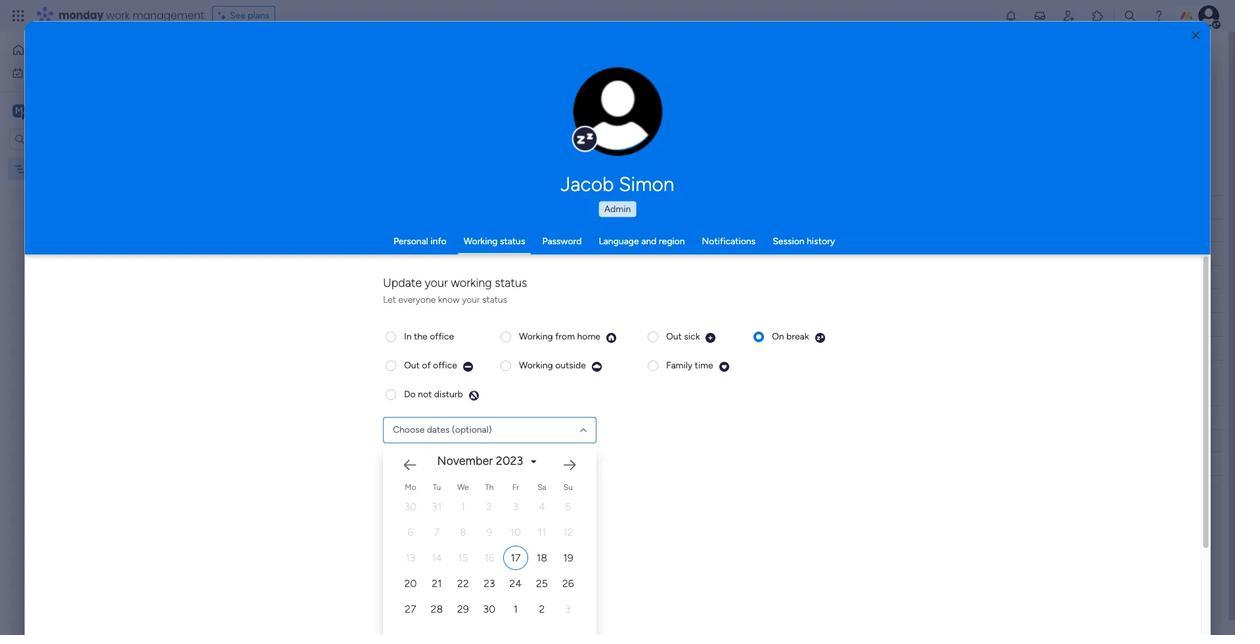 Task type: locate. For each thing, give the bounding box(es) containing it.
0 vertical spatial status
[[500, 235, 525, 246]]

out up do
[[404, 360, 419, 371]]

column information image down jacob
[[595, 202, 605, 213]]

preview image right sick
[[705, 332, 716, 343]]

manage
[[201, 73, 234, 84]]

see left plans
[[230, 10, 245, 21]]

my down home
[[29, 67, 42, 78]]

1 vertical spatial my
[[31, 163, 44, 174]]

where
[[511, 73, 536, 84]]

0 vertical spatial see
[[230, 10, 245, 21]]

office up disturb
[[433, 360, 457, 371]]

29
[[457, 603, 469, 615]]

working left outside
[[519, 360, 553, 371]]

choose
[[393, 424, 424, 435]]

preview image up disturb
[[462, 361, 473, 372]]

status down working
[[482, 294, 507, 305]]

sa
[[537, 483, 546, 492]]

1 button
[[503, 597, 528, 621]]

19
[[563, 552, 573, 564]]

0 vertical spatial office
[[429, 331, 454, 342]]

select product image
[[12, 9, 25, 22]]

work down home
[[44, 67, 64, 78]]

0 horizontal spatial out
[[404, 360, 419, 371]]

m button
[[9, 100, 131, 122]]

fr
[[512, 483, 519, 492]]

the
[[414, 331, 427, 342]]

17 down region
[[665, 249, 673, 259]]

21 button
[[424, 571, 449, 596]]

Due date field
[[636, 200, 680, 214]]

0 horizontal spatial 1
[[280, 249, 284, 260]]

home
[[577, 331, 600, 342]]

preview image right disturb
[[468, 390, 479, 401]]

know
[[438, 294, 459, 305]]

1 vertical spatial 1
[[513, 603, 518, 615]]

0 vertical spatial column information image
[[595, 202, 605, 213]]

1 inside button
[[513, 603, 518, 615]]

29 button
[[450, 597, 475, 621]]

1 horizontal spatial preview image
[[591, 361, 602, 372]]

owner
[[478, 412, 506, 423]]

1 right project
[[280, 249, 284, 260]]

office for in the office
[[429, 331, 454, 342]]

preview image right the 'home'
[[605, 332, 617, 343]]

your right where
[[539, 73, 557, 84]]

profile
[[622, 119, 646, 128]]

24 button
[[503, 571, 528, 596]]

hide
[[550, 132, 570, 143]]

preview image for family time
[[718, 361, 729, 372]]

your up know
[[425, 275, 448, 290]]

info
[[431, 235, 447, 246]]

1 horizontal spatial out
[[666, 331, 682, 342]]

work right monday
[[106, 8, 130, 23]]

2 button
[[529, 597, 554, 621]]

preview image right outside
[[591, 361, 602, 372]]

column information image right status field on the bottom left of page
[[595, 412, 605, 423]]

0 horizontal spatial work
[[44, 67, 64, 78]]

help image
[[1152, 9, 1165, 22]]

language and region
[[599, 235, 685, 246]]

Owner field
[[475, 410, 509, 425]]

0 vertical spatial 17
[[665, 249, 673, 259]]

of right track
[[500, 73, 509, 84]]

status right working
[[495, 275, 527, 290]]

simon
[[619, 172, 674, 196]]

in the office
[[404, 331, 454, 342]]

history
[[807, 235, 835, 246]]

working on it
[[541, 248, 595, 259]]

1
[[280, 249, 284, 260], [513, 603, 518, 615]]

your
[[539, 73, 557, 84], [425, 275, 448, 290], [462, 294, 480, 305]]

workspace image
[[12, 103, 26, 118]]

of
[[274, 73, 283, 84], [500, 73, 509, 84], [422, 360, 430, 371]]

working down "password"
[[541, 248, 575, 259]]

1 vertical spatial 17
[[510, 552, 520, 564]]

27 button
[[398, 597, 423, 621]]

monday
[[58, 8, 104, 23]]

18
[[536, 552, 547, 564]]

due date
[[639, 201, 677, 213]]

1 vertical spatial see
[[599, 72, 615, 83]]

column information image
[[595, 202, 605, 213], [595, 412, 605, 423]]

personal info link
[[393, 235, 447, 246]]

1 vertical spatial your
[[425, 275, 448, 290]]

preview image right time
[[718, 361, 729, 372]]

0 vertical spatial your
[[539, 73, 557, 84]]

region
[[659, 235, 685, 246]]

personal info
[[393, 235, 447, 246]]

my left board
[[31, 163, 44, 174]]

and left keep
[[437, 73, 453, 84]]

project
[[248, 249, 278, 260]]

inbox image
[[1033, 9, 1047, 22]]

preview image
[[605, 332, 617, 343], [705, 332, 716, 343], [718, 361, 729, 372], [468, 390, 479, 401]]

invite members image
[[1062, 9, 1075, 22]]

preview image for out sick
[[705, 332, 716, 343]]

your down working
[[462, 294, 480, 305]]

work
[[106, 8, 130, 23], [44, 67, 64, 78]]

and up nov
[[641, 235, 657, 246]]

30
[[483, 603, 495, 615]]

see plans
[[230, 10, 269, 21]]

23
[[483, 577, 495, 590]]

on
[[577, 248, 587, 259]]

management
[[133, 8, 204, 23]]

option
[[0, 157, 168, 160]]

picture
[[604, 130, 631, 140]]

status left not
[[500, 235, 525, 246]]

0 vertical spatial my
[[29, 67, 42, 78]]

0 horizontal spatial preview image
[[462, 361, 473, 372]]

choose dates (optional)
[[393, 424, 492, 435]]

1 vertical spatial out
[[404, 360, 419, 371]]

work inside my work "button"
[[44, 67, 64, 78]]

status
[[555, 412, 582, 423]]

jacob simon
[[561, 172, 674, 196]]

language
[[599, 235, 639, 246]]

0 horizontal spatial see
[[230, 10, 245, 21]]

1 horizontal spatial of
[[422, 360, 430, 371]]

0 horizontal spatial 17
[[510, 552, 520, 564]]

see inside button
[[230, 10, 245, 21]]

17 up 24
[[510, 552, 520, 564]]

preview image for on break
[[814, 332, 825, 343]]

1 horizontal spatial your
[[462, 294, 480, 305]]

on break
[[772, 331, 809, 342]]

1 horizontal spatial 1
[[513, 603, 518, 615]]

of right type
[[274, 73, 283, 84]]

office right the
[[429, 331, 454, 342]]

su
[[563, 483, 573, 492]]

2 vertical spatial your
[[462, 294, 480, 305]]

working left from
[[519, 331, 553, 342]]

and
[[437, 73, 453, 84], [641, 235, 657, 246]]

out
[[666, 331, 682, 342], [404, 360, 419, 371]]

1 horizontal spatial 17
[[665, 249, 673, 259]]

my inside "button"
[[29, 67, 42, 78]]

preview image for working from home
[[605, 332, 617, 343]]

0 horizontal spatial and
[[437, 73, 453, 84]]

see for see more
[[599, 72, 615, 83]]

not started
[[543, 225, 592, 237]]

jacob simon button
[[437, 172, 798, 196]]

1 horizontal spatial see
[[599, 72, 615, 83]]

monday work management
[[58, 8, 204, 23]]

2 column information image from the top
[[595, 412, 605, 423]]

1 vertical spatial column information image
[[595, 412, 605, 423]]

of up not
[[422, 360, 430, 371]]

preview image
[[814, 332, 825, 343], [462, 361, 473, 372], [591, 361, 602, 372]]

see left more
[[599, 72, 615, 83]]

1 vertical spatial work
[[44, 67, 64, 78]]

status
[[500, 235, 525, 246], [495, 275, 527, 290], [482, 294, 507, 305]]

1 vertical spatial status
[[495, 275, 527, 290]]

0 horizontal spatial your
[[425, 275, 448, 290]]

set
[[383, 73, 396, 84]]

2 horizontal spatial preview image
[[814, 332, 825, 343]]

1 horizontal spatial and
[[641, 235, 657, 246]]

due
[[639, 201, 656, 213]]

1 down the 24 "button"
[[513, 603, 518, 615]]

change
[[590, 119, 619, 128]]

see
[[230, 10, 245, 21], [599, 72, 615, 83]]

preview image for do not disturb
[[468, 390, 479, 401]]

my inside list box
[[31, 163, 44, 174]]

25
[[536, 577, 548, 590]]

november 2023 region
[[383, 438, 994, 635]]

personal
[[393, 235, 428, 246]]

23 button
[[477, 571, 502, 596]]

19 button
[[555, 546, 580, 570]]

jacob simon image
[[1198, 5, 1219, 26]]

preview image right break
[[814, 332, 825, 343]]

1 horizontal spatial work
[[106, 8, 130, 23]]

in
[[404, 331, 411, 342]]

preview image for out of office
[[462, 361, 473, 372]]

th
[[485, 483, 493, 492]]

1 column information image from the top
[[595, 202, 605, 213]]

0 vertical spatial work
[[106, 8, 130, 23]]

update
[[383, 275, 422, 290]]

out left sick
[[666, 331, 682, 342]]

working right info
[[464, 235, 498, 246]]

22 button
[[450, 571, 475, 596]]

from
[[555, 331, 575, 342]]

0 vertical spatial out
[[666, 331, 682, 342]]

1 vertical spatial office
[[433, 360, 457, 371]]

working for working outside
[[519, 360, 553, 371]]



Task type: describe. For each thing, give the bounding box(es) containing it.
close image
[[1192, 31, 1200, 40]]

change profile picture button
[[573, 67, 663, 156]]

language and region link
[[599, 235, 685, 246]]

session history link
[[773, 235, 835, 246]]

disturb
[[434, 389, 463, 400]]

2
[[539, 603, 545, 615]]

assign
[[319, 73, 346, 84]]

2 horizontal spatial of
[[500, 73, 509, 84]]

0 vertical spatial 1
[[280, 249, 284, 260]]

owners,
[[349, 73, 381, 84]]

more
[[617, 72, 638, 83]]

family time
[[666, 360, 713, 371]]

28
[[430, 603, 443, 615]]

started
[[562, 225, 592, 237]]

my for my work
[[29, 67, 42, 78]]

home
[[30, 44, 55, 55]]

20 button
[[398, 571, 423, 596]]

board
[[46, 163, 70, 174]]

1 vertical spatial and
[[641, 235, 657, 246]]

(optional)
[[452, 424, 492, 435]]

27
[[405, 603, 416, 615]]

do
[[404, 389, 415, 400]]

out sick
[[666, 331, 700, 342]]

out of office
[[404, 360, 457, 371]]

it
[[590, 248, 595, 259]]

change profile picture
[[590, 119, 646, 140]]

not
[[418, 389, 432, 400]]

22
[[457, 577, 469, 590]]

mo
[[405, 483, 416, 492]]

hide button
[[529, 127, 578, 148]]

25 button
[[529, 571, 554, 596]]

working for working from home
[[519, 331, 553, 342]]

2023
[[496, 454, 523, 468]]

see plans button
[[212, 6, 275, 26]]

home button
[[8, 39, 141, 60]]

november 2023
[[437, 454, 523, 468]]

0 vertical spatial and
[[437, 73, 453, 84]]

let
[[383, 294, 396, 305]]

17 button
[[503, 546, 528, 570]]

working
[[451, 275, 492, 290]]

apps image
[[1091, 9, 1104, 22]]

stands.
[[591, 73, 620, 84]]

notifications link
[[702, 235, 756, 246]]

20
[[404, 577, 417, 590]]

notifications image
[[1004, 9, 1018, 22]]

working for working on it
[[541, 248, 575, 259]]

out for out sick
[[666, 331, 682, 342]]

project.
[[285, 73, 317, 84]]

manage any type of project. assign owners, set timelines and keep track of where your project stands.
[[201, 73, 620, 84]]

password
[[542, 235, 582, 246]]

21
[[431, 577, 442, 590]]

work for my
[[44, 67, 64, 78]]

see more
[[599, 72, 638, 83]]

see for see plans
[[230, 10, 245, 21]]

any
[[236, 73, 251, 84]]

type
[[253, 73, 272, 84]]

24
[[509, 577, 522, 590]]

timelines
[[398, 73, 435, 84]]

session history
[[773, 235, 835, 246]]

my board
[[31, 163, 70, 174]]

out for out of office
[[404, 360, 419, 371]]

everyone
[[398, 294, 435, 305]]

update your working status let everyone know your status
[[383, 275, 527, 305]]

family
[[666, 360, 692, 371]]

nov
[[647, 249, 663, 259]]

17 inside button
[[510, 552, 520, 564]]

jacob
[[561, 172, 614, 196]]

my for my board
[[31, 163, 44, 174]]

2 vertical spatial status
[[482, 294, 507, 305]]

sick
[[684, 331, 700, 342]]

work for monday
[[106, 8, 130, 23]]

my work button
[[8, 62, 141, 83]]

2 horizontal spatial your
[[539, 73, 557, 84]]

notifications
[[702, 235, 756, 246]]

dates
[[427, 424, 449, 435]]

0 horizontal spatial of
[[274, 73, 283, 84]]

search everything image
[[1123, 9, 1137, 22]]

working status link
[[464, 235, 525, 246]]

office for out of office
[[433, 360, 457, 371]]

18 button
[[529, 546, 554, 570]]

Status field
[[552, 410, 585, 425]]

not
[[543, 225, 559, 237]]

do not disturb
[[404, 389, 463, 400]]

outside
[[555, 360, 586, 371]]

my work
[[29, 67, 64, 78]]

26 button
[[555, 571, 580, 596]]

admin
[[604, 203, 631, 214]]

project
[[559, 73, 589, 84]]

preview image for working outside
[[591, 361, 602, 372]]

working for working status
[[464, 235, 498, 246]]

26
[[562, 577, 574, 590]]

my board list box
[[0, 155, 168, 357]]

working status
[[464, 235, 525, 246]]

date
[[658, 201, 677, 213]]

session
[[773, 235, 805, 246]]

caret down image
[[531, 457, 536, 466]]



Task type: vqa. For each thing, say whether or not it's contained in the screenshot.
the Quick search results list box
no



